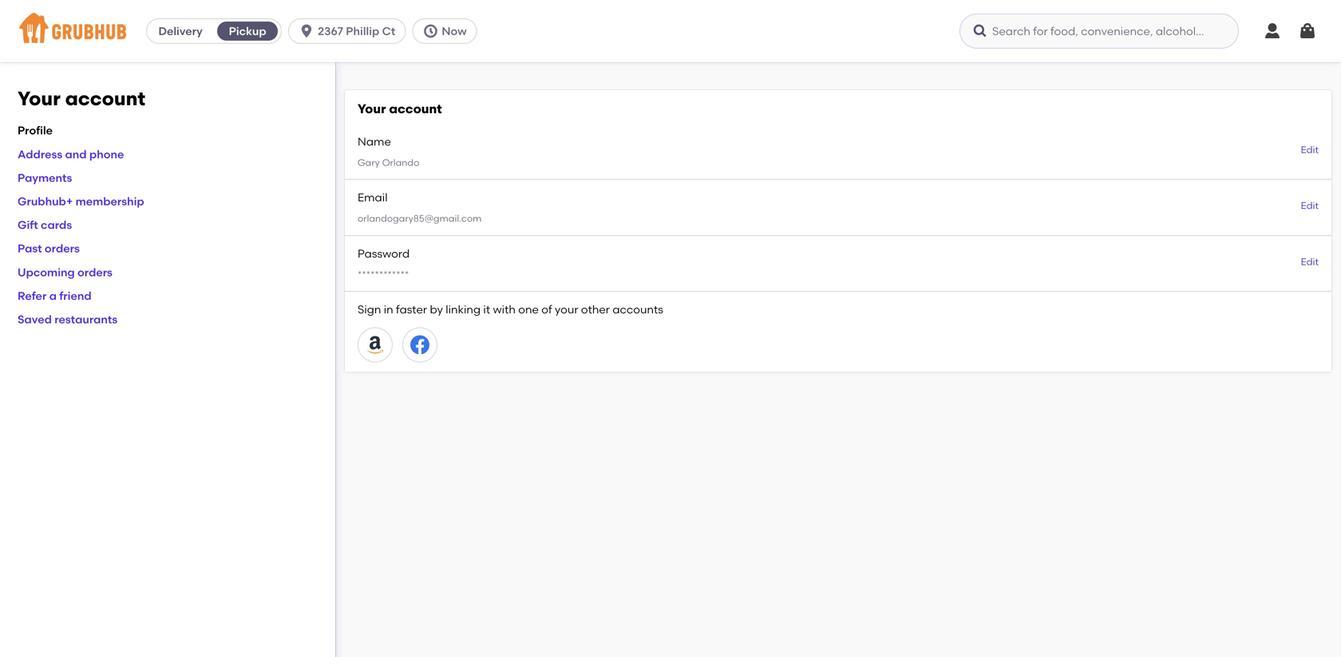 Task type: vqa. For each thing, say whether or not it's contained in the screenshot.
the phone
yes



Task type: locate. For each thing, give the bounding box(es) containing it.
0 horizontal spatial your account
[[18, 87, 145, 110]]

refer
[[18, 289, 47, 303]]

1 horizontal spatial svg image
[[423, 23, 439, 39]]

1 horizontal spatial account
[[389, 101, 442, 117]]

upcoming
[[18, 266, 75, 279]]

address and phone link
[[18, 148, 124, 161]]

your up name
[[358, 101, 386, 117]]

past
[[18, 242, 42, 256]]

0 vertical spatial orders
[[45, 242, 80, 256]]

password
[[358, 247, 410, 261]]

payments link
[[18, 171, 72, 185]]

payments
[[18, 171, 72, 185]]

edit button for name
[[1301, 143, 1319, 157]]

2 edit from the top
[[1301, 200, 1319, 212]]

past orders
[[18, 242, 80, 256]]

pickup
[[229, 24, 266, 38]]

friend
[[59, 289, 92, 303]]

3 edit button from the top
[[1301, 255, 1319, 269]]

svg image inside now button
[[423, 23, 439, 39]]

2367
[[318, 24, 343, 38]]

2 vertical spatial edit button
[[1301, 255, 1319, 269]]

your
[[555, 303, 579, 317]]

linking
[[446, 303, 481, 317]]

one
[[518, 303, 539, 317]]

edit
[[1301, 144, 1319, 156], [1301, 200, 1319, 212], [1301, 256, 1319, 268]]

a
[[49, 289, 57, 303]]

account
[[65, 87, 145, 110], [389, 101, 442, 117]]

0 vertical spatial edit
[[1301, 144, 1319, 156]]

your account
[[18, 87, 145, 110], [358, 101, 442, 117]]

2367 phillip ct
[[318, 24, 396, 38]]

1 vertical spatial edit button
[[1301, 199, 1319, 213]]

other
[[581, 303, 610, 317]]

************
[[358, 269, 409, 280]]

orders up friend
[[77, 266, 113, 279]]

0 horizontal spatial svg image
[[299, 23, 315, 39]]

your account up name
[[358, 101, 442, 117]]

your account up and
[[18, 87, 145, 110]]

1 horizontal spatial your account
[[358, 101, 442, 117]]

saved
[[18, 313, 52, 327]]

2 horizontal spatial svg image
[[1298, 22, 1318, 41]]

edit for email
[[1301, 200, 1319, 212]]

sign
[[358, 303, 381, 317]]

delivery button
[[147, 18, 214, 44]]

grubhub+ membership link
[[18, 195, 144, 208]]

grubhub+ membership
[[18, 195, 144, 208]]

grubhub+
[[18, 195, 73, 208]]

past orders link
[[18, 242, 80, 256]]

account up name
[[389, 101, 442, 117]]

edit for name
[[1301, 144, 1319, 156]]

edit button for email
[[1301, 199, 1319, 213]]

svg image for now
[[423, 23, 439, 39]]

1 vertical spatial orders
[[77, 266, 113, 279]]

0 horizontal spatial your
[[18, 87, 61, 110]]

1 horizontal spatial your
[[358, 101, 386, 117]]

svg image for 2367 phillip ct
[[299, 23, 315, 39]]

now
[[442, 24, 467, 38]]

svg image inside 2367 phillip ct button
[[299, 23, 315, 39]]

svg image
[[1263, 22, 1282, 41], [973, 23, 989, 39]]

your inside form
[[358, 101, 386, 117]]

sign in faster by linking it with one of your other accounts
[[358, 303, 663, 317]]

2 vertical spatial edit
[[1301, 256, 1319, 268]]

your up profile link
[[18, 87, 61, 110]]

account up phone
[[65, 87, 145, 110]]

orders for past orders
[[45, 242, 80, 256]]

refer a friend link
[[18, 289, 92, 303]]

svg image
[[1298, 22, 1318, 41], [299, 23, 315, 39], [423, 23, 439, 39]]

membership
[[76, 195, 144, 208]]

orders up upcoming orders link
[[45, 242, 80, 256]]

phillip
[[346, 24, 380, 38]]

your
[[18, 87, 61, 110], [358, 101, 386, 117]]

with
[[493, 303, 516, 317]]

1 edit from the top
[[1301, 144, 1319, 156]]

1 vertical spatial edit
[[1301, 200, 1319, 212]]

restaurants
[[54, 313, 118, 327]]

login with amazon image
[[366, 336, 385, 355]]

refer a friend
[[18, 289, 92, 303]]

faster
[[396, 303, 427, 317]]

0 vertical spatial edit button
[[1301, 143, 1319, 157]]

2 edit button from the top
[[1301, 199, 1319, 213]]

phone
[[89, 148, 124, 161]]

edit button
[[1301, 143, 1319, 157], [1301, 199, 1319, 213], [1301, 255, 1319, 269]]

3 edit from the top
[[1301, 256, 1319, 268]]

1 edit button from the top
[[1301, 143, 1319, 157]]

orders
[[45, 242, 80, 256], [77, 266, 113, 279]]



Task type: describe. For each thing, give the bounding box(es) containing it.
orlando
[[382, 157, 420, 168]]

by
[[430, 303, 443, 317]]

address and phone
[[18, 148, 124, 161]]

gift cards link
[[18, 218, 72, 232]]

0 horizontal spatial account
[[65, 87, 145, 110]]

gary
[[358, 157, 380, 168]]

0 horizontal spatial svg image
[[973, 23, 989, 39]]

gift
[[18, 218, 38, 232]]

your account inside form
[[358, 101, 442, 117]]

your account form
[[345, 90, 1332, 372]]

pickup button
[[214, 18, 281, 44]]

upcoming orders link
[[18, 266, 113, 279]]

and
[[65, 148, 87, 161]]

name
[[358, 135, 391, 149]]

in
[[384, 303, 393, 317]]

orders for upcoming orders
[[77, 266, 113, 279]]

2367 phillip ct button
[[288, 18, 412, 44]]

profile
[[18, 124, 53, 138]]

edit button for password
[[1301, 255, 1319, 269]]

it
[[483, 303, 490, 317]]

1 horizontal spatial svg image
[[1263, 22, 1282, 41]]

of
[[542, 303, 552, 317]]

login with facebook image
[[410, 336, 430, 355]]

cards
[[41, 218, 72, 232]]

Search for food, convenience, alcohol... search field
[[960, 14, 1239, 49]]

account inside the your account form
[[389, 101, 442, 117]]

upcoming orders
[[18, 266, 113, 279]]

profile link
[[18, 124, 53, 138]]

main navigation navigation
[[0, 0, 1342, 62]]

email
[[358, 191, 388, 205]]

gary orlando
[[358, 157, 420, 168]]

saved restaurants link
[[18, 313, 118, 327]]

ct
[[382, 24, 396, 38]]

address
[[18, 148, 62, 161]]

edit for password
[[1301, 256, 1319, 268]]

saved restaurants
[[18, 313, 118, 327]]

accounts
[[613, 303, 663, 317]]

orlandogary85@gmail.com
[[358, 213, 482, 224]]

now button
[[412, 18, 484, 44]]

delivery
[[158, 24, 203, 38]]

gift cards
[[18, 218, 72, 232]]



